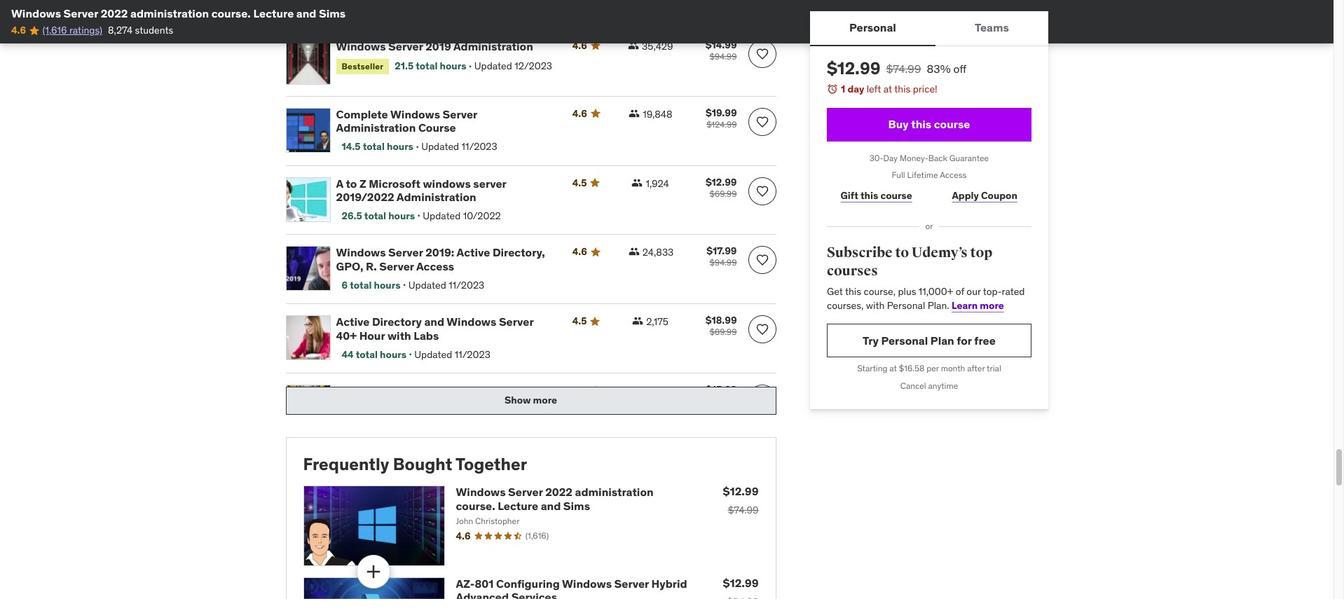 Task type: locate. For each thing, give the bounding box(es) containing it.
and
[[296, 6, 317, 20], [424, 315, 445, 329], [541, 499, 561, 513]]

8,274 students
[[108, 24, 174, 37]]

active for active directory on windows server
[[336, 385, 370, 399]]

wishlist image right $124.99 at the top
[[756, 115, 770, 129]]

services
[[512, 590, 558, 599]]

44
[[342, 348, 354, 361]]

2 vertical spatial active
[[336, 385, 370, 399]]

active down 44
[[336, 385, 370, 399]]

directory left on
[[372, 385, 422, 399]]

21.5 total hours
[[395, 60, 467, 72]]

more down top-
[[980, 299, 1004, 312]]

more
[[980, 299, 1004, 312], [533, 394, 557, 407]]

4.5 for active directory and windows server 40+ hour with labs
[[573, 315, 587, 328]]

2 vertical spatial administration
[[397, 190, 477, 204]]

to inside subscribe to udemy's top courses
[[895, 244, 909, 262]]

3 wishlist image from the top
[[756, 323, 770, 337]]

1 horizontal spatial course.
[[456, 499, 496, 513]]

active directory on windows server link
[[336, 385, 556, 399]]

windows
[[11, 6, 61, 20], [336, 39, 386, 53], [391, 107, 440, 121], [336, 246, 386, 260], [447, 315, 497, 329], [440, 385, 490, 399], [456, 485, 506, 499], [562, 577, 612, 591]]

4.6 for 31,345
[[573, 385, 587, 397]]

0 vertical spatial wishlist image
[[756, 115, 770, 129]]

0 vertical spatial active
[[457, 246, 490, 260]]

0 horizontal spatial 2022
[[101, 6, 128, 20]]

1 vertical spatial administration
[[575, 485, 654, 499]]

1 horizontal spatial more
[[980, 299, 1004, 312]]

2 wishlist image from the top
[[756, 184, 770, 198]]

$94.99 for windows server 2019: active directory, gpo, r. server access
[[710, 258, 737, 268]]

2022 up the 8,274
[[101, 6, 128, 20]]

hours down hour
[[380, 348, 407, 361]]

updated down windows server 2019: active directory, gpo, r. server access
[[409, 279, 446, 292]]

1 horizontal spatial access
[[940, 170, 967, 180]]

course up back
[[934, 117, 970, 131]]

0 vertical spatial more
[[980, 299, 1004, 312]]

1 vertical spatial personal
[[887, 299, 925, 312]]

0 vertical spatial course.
[[212, 6, 251, 20]]

courses,
[[827, 299, 864, 312]]

1 vertical spatial active
[[336, 315, 370, 329]]

active right 2019:
[[457, 246, 490, 260]]

this inside gift this course link
[[861, 189, 879, 202]]

11/2023 for and
[[455, 348, 491, 361]]

0 vertical spatial at
[[884, 83, 892, 95]]

2 wishlist image from the top
[[756, 253, 770, 267]]

0 vertical spatial to
[[346, 176, 357, 190]]

$12.99
[[827, 57, 881, 79], [706, 176, 737, 188], [723, 485, 759, 499], [723, 576, 759, 590]]

updated 11/2023 down complete windows server administration course link
[[422, 140, 498, 153]]

$74.99 inside the $12.99 $74.99
[[728, 504, 759, 517]]

2022 inside windows server 2022 administration course. lecture and sims john christopher
[[546, 485, 573, 499]]

month
[[941, 364, 965, 374]]

1 horizontal spatial $74.99
[[886, 62, 921, 76]]

0 horizontal spatial to
[[346, 176, 357, 190]]

windows down together
[[456, 485, 506, 499]]

windows server 2019: active directory, gpo, r. server access
[[336, 246, 545, 273]]

$94.99 inside $17.99 $94.99
[[710, 258, 737, 268]]

0 vertical spatial sims
[[319, 6, 346, 20]]

1 vertical spatial 2022
[[546, 485, 573, 499]]

this inside get this course, plus 11,000+ of our top-rated courses, with personal plan.
[[845, 286, 861, 298]]

on
[[424, 385, 438, 399]]

windows server 2022 administration course. lecture and sims
[[11, 6, 346, 20]]

11/2023
[[462, 140, 498, 153], [449, 279, 485, 292], [455, 348, 491, 361]]

1 horizontal spatial 2022
[[546, 485, 573, 499]]

at left $16.58
[[890, 364, 897, 374]]

updated down the labs
[[415, 348, 452, 361]]

lecture for windows server 2022 administration course. lecture and sims john christopher
[[498, 499, 539, 513]]

this inside buy this course button
[[911, 117, 932, 131]]

and for windows server 2022 administration course. lecture and sims
[[296, 6, 317, 20]]

1 vertical spatial more
[[533, 394, 557, 407]]

with left the labs
[[388, 329, 411, 343]]

0 vertical spatial directory
[[372, 315, 422, 329]]

1 vertical spatial directory
[[372, 385, 422, 399]]

4.6
[[11, 24, 26, 37], [573, 39, 587, 52], [573, 107, 587, 120], [573, 246, 587, 258], [573, 385, 587, 397], [456, 530, 471, 542]]

personal down plus
[[887, 299, 925, 312]]

at right left at the right top of page
[[884, 83, 892, 95]]

hours for administration
[[387, 140, 414, 153]]

2019/2022
[[336, 190, 395, 204]]

0 vertical spatial updated 11/2023
[[422, 140, 498, 153]]

0 vertical spatial xsmall image
[[632, 177, 643, 188]]

xsmall image
[[628, 40, 640, 51], [629, 108, 640, 119], [629, 246, 640, 258], [633, 316, 644, 327]]

our
[[967, 286, 981, 298]]

1 vertical spatial at
[[890, 364, 897, 374]]

1 horizontal spatial sims
[[564, 499, 590, 513]]

windows up 6 total hours
[[336, 246, 386, 260]]

gift this course
[[841, 189, 913, 202]]

0 vertical spatial personal
[[850, 21, 896, 35]]

0 vertical spatial with
[[866, 299, 885, 312]]

1 vertical spatial $74.99
[[728, 504, 759, 517]]

1 wishlist image from the top
[[756, 115, 770, 129]]

course down full on the top of page
[[881, 189, 913, 202]]

off
[[954, 62, 967, 76]]

total right 14.5
[[363, 140, 385, 153]]

with down course, in the right top of the page
[[866, 299, 885, 312]]

windows right the services
[[562, 577, 612, 591]]

1 vertical spatial updated 11/2023
[[409, 279, 485, 292]]

this up 'courses,'
[[845, 286, 861, 298]]

0 vertical spatial course
[[934, 117, 970, 131]]

administration inside a to z microsoft windows server 2019/2022 administration
[[397, 190, 477, 204]]

get
[[827, 286, 843, 298]]

1 vertical spatial course
[[881, 189, 913, 202]]

2 vertical spatial and
[[541, 499, 561, 513]]

0 horizontal spatial more
[[533, 394, 557, 407]]

lecture for windows server 2022 administration course. lecture and sims
[[253, 6, 294, 20]]

server
[[64, 6, 98, 20], [389, 39, 423, 53], [443, 107, 478, 121], [389, 246, 423, 260], [380, 259, 414, 273], [499, 315, 534, 329], [493, 385, 527, 399], [508, 485, 543, 499], [615, 577, 649, 591]]

2 $94.99 from the top
[[710, 258, 737, 268]]

updated for 2019:
[[409, 279, 446, 292]]

learn more
[[952, 299, 1004, 312]]

administration up updated 12/2023
[[454, 39, 533, 53]]

with inside active directory and windows server 40+ hour with labs
[[388, 329, 411, 343]]

0 vertical spatial 11/2023
[[462, 140, 498, 153]]

price!
[[913, 83, 938, 95]]

administration for complete windows server administration course
[[336, 120, 416, 134]]

hours down r.
[[374, 279, 401, 292]]

wishlist image right $17.99 $94.99 at top right
[[756, 253, 770, 267]]

2 vertical spatial 11/2023
[[455, 348, 491, 361]]

0 vertical spatial lecture
[[253, 6, 294, 20]]

administration inside complete windows server administration course
[[336, 120, 416, 134]]

1 vertical spatial and
[[424, 315, 445, 329]]

0 horizontal spatial $74.99
[[728, 504, 759, 517]]

directory,
[[493, 246, 545, 260]]

1 vertical spatial lecture
[[498, 499, 539, 513]]

and for windows server 2022 administration course. lecture and sims john christopher
[[541, 499, 561, 513]]

1 vertical spatial wishlist image
[[756, 253, 770, 267]]

2 4.5 from the top
[[573, 315, 587, 328]]

apply coupon button
[[938, 182, 1032, 210]]

wishlist image for windows server 2019: active directory, gpo, r. server access
[[756, 253, 770, 267]]

directory inside active directory on windows server link
[[372, 385, 422, 399]]

2022
[[101, 6, 128, 20], [546, 485, 573, 499]]

server inside active directory and windows server 40+ hour with labs
[[499, 315, 534, 329]]

directory up 44 total hours
[[372, 315, 422, 329]]

1 vertical spatial sims
[[564, 499, 590, 513]]

course. inside windows server 2022 administration course. lecture and sims john christopher
[[456, 499, 496, 513]]

801
[[475, 577, 494, 591]]

updated
[[475, 60, 512, 72], [422, 140, 459, 153], [423, 210, 461, 222], [409, 279, 446, 292], [415, 348, 452, 361]]

$18.99
[[706, 314, 737, 327]]

$12.99 $74.99
[[723, 485, 759, 517]]

xsmall image left "1,924"
[[632, 177, 643, 188]]

administration up 14.5 total hours
[[336, 120, 416, 134]]

2 vertical spatial personal
[[881, 334, 928, 348]]

8,274
[[108, 24, 133, 37]]

0 horizontal spatial administration
[[130, 6, 209, 20]]

2,175
[[647, 316, 669, 328]]

configuring
[[496, 577, 560, 591]]

course. for windows server 2022 administration course. lecture and sims john christopher
[[456, 499, 496, 513]]

wishlist image for complete windows server administration course
[[756, 115, 770, 129]]

windows right the labs
[[447, 315, 497, 329]]

total right 6
[[350, 279, 372, 292]]

directory
[[372, 315, 422, 329], [372, 385, 422, 399]]

active up 44
[[336, 315, 370, 329]]

total down 2019/2022
[[364, 210, 386, 222]]

wishlist image right $89.99
[[756, 323, 770, 337]]

directory inside active directory and windows server 40+ hour with labs
[[372, 315, 422, 329]]

access down updated 10/2022
[[416, 259, 454, 273]]

to left "z"
[[346, 176, 357, 190]]

wishlist image
[[756, 115, 770, 129], [756, 184, 770, 198], [756, 323, 770, 337]]

hours down a to z microsoft windows server 2019/2022 administration in the left top of the page
[[389, 210, 415, 222]]

sims inside windows server 2022 administration course. lecture and sims john christopher
[[564, 499, 590, 513]]

this down $12.99 $74.99 83% off
[[894, 83, 911, 95]]

0 vertical spatial 4.5
[[573, 176, 587, 189]]

personal up $12.99 $74.99 83% off
[[850, 21, 896, 35]]

xsmall image left 24,833
[[629, 246, 640, 258]]

this right gift
[[861, 189, 879, 202]]

updated down "a to z microsoft windows server 2019/2022 administration" "link"
[[423, 210, 461, 222]]

1 horizontal spatial with
[[866, 299, 885, 312]]

after
[[967, 364, 985, 374]]

wishlist image right $69.99
[[756, 184, 770, 198]]

updated for z
[[423, 210, 461, 222]]

updated 10/2022
[[423, 210, 501, 222]]

0 horizontal spatial sims
[[319, 6, 346, 20]]

gift
[[841, 189, 859, 202]]

try
[[863, 334, 879, 348]]

personal up $16.58
[[881, 334, 928, 348]]

and up (1,616)
[[541, 499, 561, 513]]

lecture inside windows server 2022 administration course. lecture and sims john christopher
[[498, 499, 539, 513]]

11/2023 down active directory and windows server 40+ hour with labs link
[[455, 348, 491, 361]]

$74.99 for $12.99 $74.99
[[728, 504, 759, 517]]

26.5
[[342, 210, 362, 222]]

$14.99 $94.99
[[706, 38, 737, 61]]

and left the 27
[[296, 6, 317, 20]]

subscribe to udemy's top courses
[[827, 244, 993, 280]]

teams
[[975, 21, 1009, 35]]

personal inside get this course, plus 11,000+ of our top-rated courses, with personal plan.
[[887, 299, 925, 312]]

$16.58
[[899, 364, 925, 374]]

2 directory from the top
[[372, 385, 422, 399]]

1 horizontal spatial lecture
[[498, 499, 539, 513]]

0 vertical spatial $94.99
[[710, 51, 737, 61]]

1
[[841, 83, 845, 95]]

access down back
[[940, 170, 967, 180]]

83%
[[927, 62, 951, 76]]

more for show more
[[533, 394, 557, 407]]

$94.99 up $19.99 in the top of the page
[[710, 51, 737, 61]]

11/2023 up 'server'
[[462, 140, 498, 153]]

updated 11/2023 down active directory and windows server 40+ hour with labs link
[[415, 348, 491, 361]]

server inside complete windows server administration course
[[443, 107, 478, 121]]

0 horizontal spatial with
[[388, 329, 411, 343]]

1 vertical spatial administration
[[336, 120, 416, 134]]

0 horizontal spatial course.
[[212, 6, 251, 20]]

1 vertical spatial $94.99
[[710, 258, 737, 268]]

microsoft
[[369, 176, 421, 190]]

show more
[[505, 394, 557, 407]]

xsmall image left 19,848
[[629, 108, 640, 119]]

and down windows server 2019: active directory, gpo, r. server access
[[424, 315, 445, 329]]

xsmall image left 2,175
[[633, 316, 644, 327]]

server inside windows server 2022 administration course. lecture and sims john christopher
[[508, 485, 543, 499]]

total for server
[[350, 279, 372, 292]]

2 vertical spatial wishlist image
[[756, 323, 770, 337]]

$74.99 inside $12.99 $74.99 83% off
[[886, 62, 921, 76]]

1 vertical spatial wishlist image
[[756, 184, 770, 198]]

updated 11/2023 down windows server 2019: active directory, gpo, r. server access link
[[409, 279, 485, 292]]

active inside active directory on windows server link
[[336, 385, 370, 399]]

to inside a to z microsoft windows server 2019/2022 administration
[[346, 176, 357, 190]]

$12.99 for $12.99 $69.99
[[706, 176, 737, 188]]

course.
[[212, 6, 251, 20], [456, 499, 496, 513]]

2022 up (1,616)
[[546, 485, 573, 499]]

to for subscribe
[[895, 244, 909, 262]]

administration for windows server 2022 administration course. lecture and sims
[[130, 6, 209, 20]]

0 horizontal spatial course
[[881, 189, 913, 202]]

windows down 21.5
[[391, 107, 440, 121]]

1 horizontal spatial to
[[895, 244, 909, 262]]

xsmall image for windows server 2019 administration
[[628, 40, 640, 51]]

advanced
[[456, 590, 509, 599]]

active directory and windows server 40+ hour with labs
[[336, 315, 534, 343]]

sims for windows server 2022 administration course. lecture and sims john christopher
[[564, 499, 590, 513]]

and inside windows server 2022 administration course. lecture and sims john christopher
[[541, 499, 561, 513]]

11/2023 down windows server 2019: active directory, gpo, r. server access link
[[449, 279, 485, 292]]

to left the udemy's
[[895, 244, 909, 262]]

tab list
[[810, 11, 1049, 46]]

11/2023 for server
[[462, 140, 498, 153]]

0 vertical spatial access
[[940, 170, 967, 180]]

administration for windows server 2019 administration
[[454, 39, 533, 53]]

31,345
[[643, 385, 673, 398]]

0 horizontal spatial lecture
[[253, 6, 294, 20]]

buy
[[888, 117, 909, 131]]

wishlist image
[[756, 47, 770, 61], [756, 253, 770, 267]]

windows
[[423, 176, 471, 190]]

access inside 30-day money-back guarantee full lifetime access
[[940, 170, 967, 180]]

$12.99 $74.99 83% off
[[827, 57, 967, 79]]

hours down complete windows server administration course
[[387, 140, 414, 153]]

1 vertical spatial with
[[388, 329, 411, 343]]

10/2022
[[463, 210, 501, 222]]

xsmall image for 31,345
[[629, 385, 641, 396]]

1 directory from the top
[[372, 315, 422, 329]]

active directory on windows server
[[336, 385, 527, 399]]

2 vertical spatial updated 11/2023
[[415, 348, 491, 361]]

1 horizontal spatial course
[[934, 117, 970, 131]]

windows inside windows server 2019: active directory, gpo, r. server access
[[336, 246, 386, 260]]

john
[[456, 516, 473, 526]]

$74.99 for $12.99 $74.99 83% off
[[886, 62, 921, 76]]

0 horizontal spatial and
[[296, 6, 317, 20]]

administration up updated 10/2022
[[397, 190, 477, 204]]

this right buy
[[911, 117, 932, 131]]

cancel
[[900, 381, 926, 391]]

students
[[135, 24, 174, 37]]

1 vertical spatial to
[[895, 244, 909, 262]]

windows up "bestseller"
[[336, 39, 386, 53]]

wishlist image right $14.99 $94.99
[[756, 47, 770, 61]]

windows right on
[[440, 385, 490, 399]]

0 vertical spatial administration
[[130, 6, 209, 20]]

hybrid
[[652, 577, 688, 591]]

updated down course
[[422, 140, 459, 153]]

with inside get this course, plus 11,000+ of our top-rated courses, with personal plan.
[[866, 299, 885, 312]]

$89.99
[[710, 327, 737, 338]]

windows inside active directory and windows server 40+ hour with labs
[[447, 315, 497, 329]]

directory for and
[[372, 315, 422, 329]]

0 vertical spatial administration
[[454, 39, 533, 53]]

1 vertical spatial 11/2023
[[449, 279, 485, 292]]

14.5
[[342, 140, 361, 153]]

0 horizontal spatial access
[[416, 259, 454, 273]]

windows server 2019: active directory, gpo, r. server access link
[[336, 246, 556, 273]]

1 4.5 from the top
[[573, 176, 587, 189]]

21.5
[[395, 60, 414, 72]]

0 vertical spatial 2022
[[101, 6, 128, 20]]

1 vertical spatial access
[[416, 259, 454, 273]]

subscribe
[[827, 244, 893, 262]]

$94.99 inside $14.99 $94.99
[[710, 51, 737, 61]]

at inside starting at $16.58 per month after trial cancel anytime
[[890, 364, 897, 374]]

administration
[[130, 6, 209, 20], [575, 485, 654, 499]]

personal
[[850, 21, 896, 35], [887, 299, 925, 312], [881, 334, 928, 348]]

updated 11/2023 for and
[[415, 348, 491, 361]]

gpo,
[[336, 259, 364, 273]]

xsmall image left 35,429 on the top of the page
[[628, 40, 640, 51]]

this for gift this course
[[861, 189, 879, 202]]

course inside button
[[934, 117, 970, 131]]

gift this course link
[[827, 182, 927, 210]]

2 horizontal spatial and
[[541, 499, 561, 513]]

1 horizontal spatial and
[[424, 315, 445, 329]]

0 vertical spatial and
[[296, 6, 317, 20]]

a to z microsoft windows server 2019/2022 administration
[[336, 176, 507, 204]]

0 vertical spatial wishlist image
[[756, 47, 770, 61]]

1 horizontal spatial administration
[[575, 485, 654, 499]]

1 wishlist image from the top
[[756, 47, 770, 61]]

xsmall image left "31,345"
[[629, 385, 641, 396]]

plan.
[[928, 299, 949, 312]]

6 total hours
[[342, 279, 401, 292]]

buy this course button
[[827, 108, 1032, 141]]

top
[[970, 244, 993, 262]]

xsmall image
[[632, 177, 643, 188], [629, 385, 641, 396]]

more right the show
[[533, 394, 557, 407]]

$94.99 up $18.99
[[710, 258, 737, 268]]

1 vertical spatial course.
[[456, 499, 496, 513]]

active inside active directory and windows server 40+ hour with labs
[[336, 315, 370, 329]]

0 vertical spatial $74.99
[[886, 62, 921, 76]]

administration inside windows server 2022 administration course. lecture and sims john christopher
[[575, 485, 654, 499]]

1 vertical spatial 4.5
[[573, 315, 587, 328]]

1 vertical spatial xsmall image
[[629, 385, 641, 396]]

1 $94.99 from the top
[[710, 51, 737, 61]]

this for get this course, plus 11,000+ of our top-rated courses, with personal plan.
[[845, 286, 861, 298]]

(1,616 ratings)
[[42, 24, 102, 37]]

2019
[[426, 39, 451, 53]]

course
[[934, 117, 970, 131], [881, 189, 913, 202]]

total right 44
[[356, 348, 378, 361]]

more inside button
[[533, 394, 557, 407]]



Task type: describe. For each thing, give the bounding box(es) containing it.
per
[[927, 364, 939, 374]]

for
[[957, 334, 972, 348]]

14.5 total hours
[[342, 140, 414, 153]]

$18.99 $89.99
[[706, 314, 737, 338]]

tab list containing personal
[[810, 11, 1049, 46]]

left
[[867, 83, 881, 95]]

more for learn more
[[980, 299, 1004, 312]]

11,000+
[[919, 286, 954, 298]]

40+
[[336, 329, 357, 343]]

xsmall image for 1,924
[[632, 177, 643, 188]]

try personal plan for free link
[[827, 324, 1032, 358]]

az-
[[456, 577, 475, 591]]

coupon
[[981, 189, 1018, 202]]

windows inside windows server 2022 administration course. lecture and sims john christopher
[[456, 485, 506, 499]]

$14.99
[[706, 38, 737, 51]]

27 total hours
[[342, 3, 406, 15]]

hours right the 27
[[380, 3, 406, 15]]

starting at $16.58 per month after trial cancel anytime
[[857, 364, 1001, 391]]

alarm image
[[827, 83, 838, 95]]

a
[[336, 176, 343, 190]]

ratings)
[[69, 24, 102, 37]]

26.5 total hours
[[342, 210, 415, 222]]

xsmall image for active directory and windows server 40+ hour with labs
[[633, 316, 644, 327]]

directory for on
[[372, 385, 422, 399]]

christopher
[[475, 516, 520, 526]]

total for directory
[[356, 348, 378, 361]]

updated for and
[[415, 348, 452, 361]]

$94.99 for windows server 2019 administration
[[710, 51, 737, 61]]

guarantee
[[950, 153, 989, 163]]

or
[[926, 221, 933, 232]]

this for buy this course
[[911, 117, 932, 131]]

30-
[[870, 153, 884, 163]]

complete windows server administration course
[[336, 107, 478, 134]]

24,833
[[643, 246, 674, 259]]

get this course, plus 11,000+ of our top-rated courses, with personal plan.
[[827, 286, 1025, 312]]

4.6 for 35,429
[[573, 39, 587, 52]]

$17.99 $94.99
[[707, 245, 737, 268]]

anytime
[[928, 381, 958, 391]]

of
[[956, 286, 964, 298]]

lifetime
[[907, 170, 938, 180]]

windows server 2022 administration course. lecture and sims john christopher
[[456, 485, 654, 526]]

r.
[[366, 259, 377, 273]]

windows inside complete windows server administration course
[[391, 107, 440, 121]]

sims for windows server 2022 administration course. lecture and sims
[[319, 6, 346, 20]]

windows server 2019 administration link
[[336, 39, 556, 53]]

starting
[[857, 364, 888, 374]]

updated 12/2023
[[475, 60, 553, 72]]

show more button
[[286, 387, 777, 415]]

1,924
[[646, 177, 669, 190]]

server inside 'az-801 configuring windows server hybrid advanced services'
[[615, 577, 649, 591]]

wishlist image for active directory and windows server 40+ hour with labs
[[756, 323, 770, 337]]

apply coupon
[[952, 189, 1018, 202]]

2022 for windows server 2022 administration course. lecture and sims john christopher
[[546, 485, 573, 499]]

windows up (1,616
[[11, 6, 61, 20]]

complete windows server administration course link
[[336, 107, 556, 135]]

hours down windows server 2019 administration link on the left top of page
[[440, 60, 467, 72]]

windows inside 'az-801 configuring windows server hybrid advanced services'
[[562, 577, 612, 591]]

course. for windows server 2022 administration course. lecture and sims
[[212, 6, 251, 20]]

personal inside button
[[850, 21, 896, 35]]

27
[[342, 3, 353, 15]]

frequently bought together
[[303, 453, 527, 475]]

total for to
[[364, 210, 386, 222]]

windows server 2022 administration course. lecture and sims link
[[456, 485, 654, 513]]

30-day money-back guarantee full lifetime access
[[870, 153, 989, 180]]

bought
[[393, 453, 453, 475]]

4.6 for 24,833
[[573, 246, 587, 258]]

1616 reviews element
[[526, 530, 549, 542]]

and inside active directory and windows server 40+ hour with labs
[[424, 315, 445, 329]]

windows server 2019 administration
[[336, 39, 533, 53]]

active for active directory and windows server 40+ hour with labs
[[336, 315, 370, 329]]

updated left 12/2023
[[475, 60, 512, 72]]

show
[[505, 394, 531, 407]]

complete
[[336, 107, 388, 121]]

course for buy this course
[[934, 117, 970, 131]]

access inside windows server 2019: active directory, gpo, r. server access
[[416, 259, 454, 273]]

a to z microsoft windows server 2019/2022 administration link
[[336, 176, 556, 204]]

z
[[360, 176, 367, 190]]

$19.99
[[706, 106, 737, 119]]

day
[[848, 83, 864, 95]]

xsmall image for complete windows server administration course
[[629, 108, 640, 119]]

learn more link
[[952, 299, 1004, 312]]

money-
[[900, 153, 929, 163]]

rated
[[1002, 286, 1025, 298]]

$12.99 for $12.99 $74.99
[[723, 485, 759, 499]]

full
[[892, 170, 905, 180]]

course,
[[864, 286, 896, 298]]

$17.99
[[707, 245, 737, 258]]

2022 for windows server 2022 administration course. lecture and sims
[[101, 6, 128, 20]]

$19.99 $124.99
[[706, 106, 737, 129]]

active inside windows server 2019: active directory, gpo, r. server access
[[457, 246, 490, 260]]

updated 11/2023 for server
[[422, 140, 498, 153]]

courses
[[827, 262, 878, 280]]

course for gift this course
[[881, 189, 913, 202]]

apply
[[952, 189, 979, 202]]

4.5 for a to z microsoft windows server 2019/2022 administration
[[573, 176, 587, 189]]

$69.99
[[710, 188, 737, 199]]

hours for active
[[374, 279, 401, 292]]

updated 11/2023 for 2019:
[[409, 279, 485, 292]]

wishlist image for a to z microsoft windows server 2019/2022 administration
[[756, 184, 770, 198]]

xsmall image for windows server 2019: active directory, gpo, r. server access
[[629, 246, 640, 258]]

bestseller
[[342, 61, 384, 71]]

wishlist image for windows server 2019 administration
[[756, 47, 770, 61]]

buy this course
[[888, 117, 970, 131]]

active directory and windows server 40+ hour with labs link
[[336, 315, 556, 343]]

total down the windows server 2019 administration
[[416, 60, 438, 72]]

az-801 configuring windows server hybrid advanced services
[[456, 577, 688, 599]]

(1,616)
[[526, 530, 549, 541]]

plus
[[898, 286, 916, 298]]

11/2023 for 2019:
[[449, 279, 485, 292]]

hour
[[360, 329, 385, 343]]

together
[[456, 453, 527, 475]]

administration for windows server 2022 administration course. lecture and sims john christopher
[[575, 485, 654, 499]]

to for a
[[346, 176, 357, 190]]

total for windows
[[363, 140, 385, 153]]

hours for windows
[[380, 348, 407, 361]]

4.6 for 19,848
[[573, 107, 587, 120]]

total right the 27
[[356, 3, 378, 15]]

day
[[884, 153, 898, 163]]

$12.99 for $12.99
[[723, 576, 759, 590]]

$12.99 for $12.99 $74.99 83% off
[[827, 57, 881, 79]]

hours for microsoft
[[389, 210, 415, 222]]

back
[[928, 153, 948, 163]]

6
[[342, 279, 348, 292]]

35,429
[[642, 40, 673, 52]]

updated for server
[[422, 140, 459, 153]]

2019:
[[426, 246, 455, 260]]

plan
[[931, 334, 954, 348]]



Task type: vqa. For each thing, say whether or not it's contained in the screenshot.
or
yes



